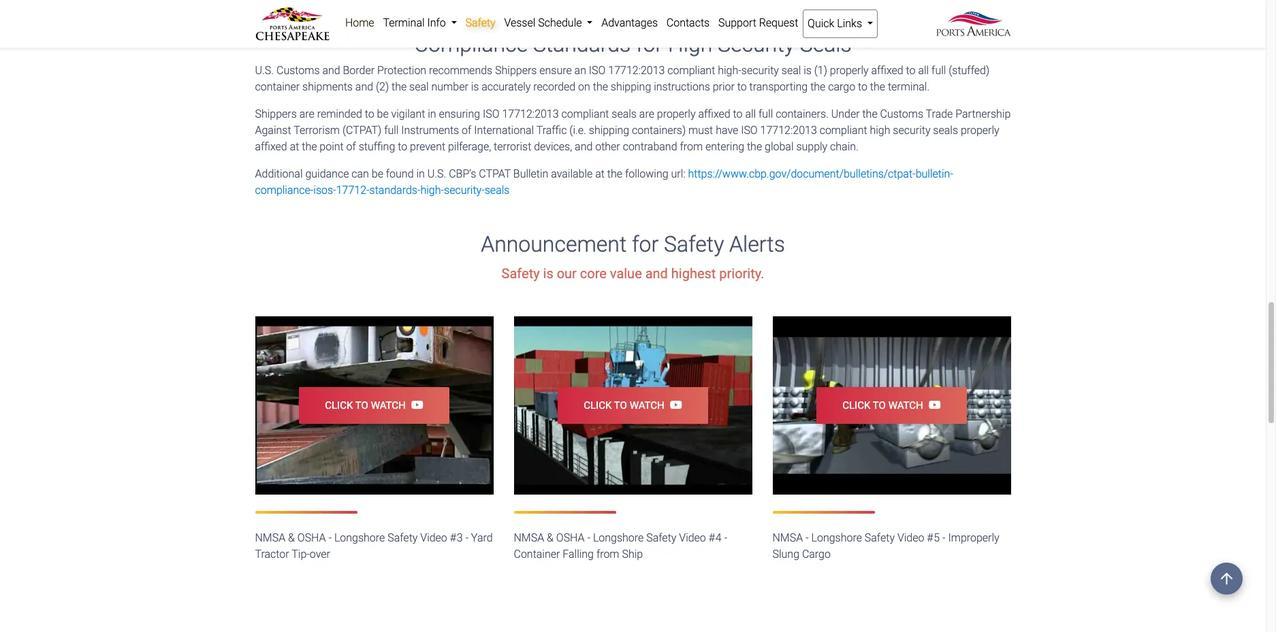 Task type: locate. For each thing, give the bounding box(es) containing it.
and down (i.e.
[[575, 140, 593, 153]]

iso right an
[[589, 64, 606, 77]]

3 video image from the left
[[773, 317, 1011, 495]]

0 vertical spatial iso
[[589, 64, 606, 77]]

0 vertical spatial for
[[636, 31, 663, 57]]

alerts
[[730, 232, 785, 258]]

compliant inside u.s. customs and border protection recommends shippers ensure an iso 17712:2013 compliant high-security seal is (1) properly affixed to all full (stuffed) container shipments and (2) the seal number is accurately recorded on the shipping instructions prior to transporting the cargo to the terminal.
[[668, 64, 716, 77]]

2 vertical spatial seals
[[485, 184, 510, 197]]

- up the falling on the bottom left of page
[[588, 532, 591, 545]]

be right can
[[372, 168, 384, 181]]

1 horizontal spatial click to watch link
[[558, 387, 709, 425]]

1 horizontal spatial full
[[759, 108, 773, 121]]

click to watch link
[[299, 387, 450, 425], [558, 387, 709, 425], [817, 387, 968, 425]]

the left the global
[[747, 140, 762, 153]]

iso up international
[[483, 108, 500, 121]]

3 video from the left
[[898, 532, 925, 545]]

1 horizontal spatial is
[[543, 265, 554, 282]]

0 horizontal spatial security
[[742, 64, 779, 77]]

shipments
[[303, 81, 353, 93]]

2 horizontal spatial video
[[898, 532, 925, 545]]

is down recommends
[[471, 81, 479, 93]]

0 horizontal spatial high-
[[421, 184, 444, 197]]

are
[[300, 108, 315, 121], [640, 108, 655, 121]]

properly up the containers)
[[657, 108, 696, 121]]

high-
[[718, 64, 742, 77], [421, 184, 444, 197]]

safety left "#3"
[[388, 532, 418, 545]]

affixed up have
[[699, 108, 731, 121]]

2 watch from the left
[[630, 400, 665, 412]]

vessel schedule link
[[500, 10, 597, 37]]

- right "#4"
[[724, 532, 728, 545]]

nmsa inside "nmsa & osha - longshore safety video #4 - container falling from ship"
[[514, 532, 544, 545]]

properly inside u.s. customs and border protection recommends shippers ensure an iso 17712:2013 compliant high-security seal is (1) properly affixed to all full (stuffed) container shipments and (2) the seal number is accurately recorded on the shipping instructions prior to transporting the cargo to the terminal.
[[830, 64, 869, 77]]

longshore
[[334, 532, 385, 545], [593, 532, 644, 545], [812, 532, 862, 545]]

1 horizontal spatial security
[[893, 124, 931, 137]]

- right #5 on the right bottom of page
[[943, 532, 946, 545]]

2 osha from the left
[[556, 532, 585, 545]]

1 video image from the left
[[255, 317, 494, 495]]

2 horizontal spatial click to watch
[[843, 400, 924, 412]]

over
[[310, 549, 330, 561]]

at right available
[[596, 168, 605, 181]]

customs up container
[[277, 64, 320, 77]]

be inside shippers are reminded to be vigilant in ensuring iso 17712:2013 compliant seals are properly affixed to all full containers.  under the customs trade partnership against terrorism (ctpat) full instruments of international traffic (i.e. shipping containers) must have iso 17712:2013 compliant high security seals properly affixed at the point of stuffing to prevent pilferage, terrorist devices, and other contraband from entering the global supply chain.
[[377, 108, 389, 121]]

at down against
[[290, 140, 299, 153]]

of
[[462, 124, 472, 137], [346, 140, 356, 153]]

full left (stuffed)
[[932, 64, 947, 77]]

safety down 'announcement'
[[502, 265, 540, 282]]

0 vertical spatial shippers
[[495, 64, 537, 77]]

be left vigilant
[[377, 108, 389, 121]]

(stuffed)
[[949, 64, 990, 77]]

watch for ship
[[630, 400, 665, 412]]

click
[[325, 400, 353, 412], [584, 400, 612, 412], [843, 400, 871, 412]]

properly up cargo
[[830, 64, 869, 77]]

affixed inside u.s. customs and border protection recommends shippers ensure an iso 17712:2013 compliant high-security seal is (1) properly affixed to all full (stuffed) container shipments and (2) the seal number is accurately recorded on the shipping instructions prior to transporting the cargo to the terminal.
[[872, 64, 904, 77]]

request
[[759, 16, 799, 29]]

2 & from the left
[[547, 532, 554, 545]]

1 vertical spatial compliant
[[562, 108, 609, 121]]

2 are from the left
[[640, 108, 655, 121]]

video
[[421, 532, 447, 545], [679, 532, 706, 545], [898, 532, 925, 545]]

2 horizontal spatial video image
[[773, 317, 1011, 495]]

customs up high
[[881, 108, 924, 121]]

to
[[907, 64, 916, 77], [738, 81, 747, 93], [858, 81, 868, 93], [365, 108, 374, 121], [733, 108, 743, 121], [398, 140, 407, 153], [355, 400, 369, 412], [614, 400, 627, 412], [873, 400, 886, 412]]

6 - from the left
[[943, 532, 946, 545]]

video inside "nmsa & osha - longshore safety video #4 - container falling from ship"
[[679, 532, 706, 545]]

compliant
[[668, 64, 716, 77], [562, 108, 609, 121], [820, 124, 868, 137]]

the down '(1)'
[[811, 81, 826, 93]]

instructions
[[654, 81, 710, 93]]

security right high
[[893, 124, 931, 137]]

& up container
[[547, 532, 554, 545]]

seals down u.s. customs and border protection recommends shippers ensure an iso 17712:2013 compliant high-security seal is (1) properly affixed to all full (stuffed) container shipments and (2) the seal number is accurately recorded on the shipping instructions prior to transporting the cargo to the terminal.
[[612, 108, 637, 121]]

nmsa & osha - longshore safety video #3 - yard tractor tip-over
[[255, 532, 493, 561]]

1 vertical spatial from
[[597, 549, 620, 561]]

from down must
[[680, 140, 703, 153]]

3 click to watch from the left
[[843, 400, 924, 412]]

0 horizontal spatial customs
[[277, 64, 320, 77]]

1 osha from the left
[[298, 532, 326, 545]]

nmsa for nmsa & osha - longshore safety video #4 - container falling from ship
[[514, 532, 544, 545]]

additional guidance can be found in u.s. cbp's ctpat bulletin available at the following url:
[[255, 168, 688, 181]]

1 click to watch link from the left
[[299, 387, 450, 425]]

& up tip- on the bottom of the page
[[288, 532, 295, 545]]

1 horizontal spatial osha
[[556, 532, 585, 545]]

video inside nmsa - longshore safety video #5 - improperly slung cargo
[[898, 532, 925, 545]]

0 horizontal spatial longshore
[[334, 532, 385, 545]]

17712:2013 down the compliance standards for high security seals
[[609, 64, 665, 77]]

affixed up terminal. on the right top
[[872, 64, 904, 77]]

home
[[345, 16, 374, 29]]

safety link
[[461, 10, 500, 37]]

1 vertical spatial 17712:2013
[[502, 108, 559, 121]]

shipping inside shippers are reminded to be vigilant in ensuring iso 17712:2013 compliant seals are properly affixed to all full containers.  under the customs trade partnership against terrorism (ctpat) full instruments of international traffic (i.e. shipping containers) must have iso 17712:2013 compliant high security seals properly affixed at the point of stuffing to prevent pilferage, terrorist devices, and other contraband from entering the global supply chain.
[[589, 124, 630, 137]]

is left our
[[543, 265, 554, 282]]

1 vertical spatial of
[[346, 140, 356, 153]]

2 horizontal spatial click
[[843, 400, 871, 412]]

osha inside "nmsa & osha - longshore safety video #4 - container falling from ship"
[[556, 532, 585, 545]]

1 & from the left
[[288, 532, 295, 545]]

pilferage,
[[448, 140, 491, 153]]

shippers up "accurately"
[[495, 64, 537, 77]]

u.s. up container
[[255, 64, 274, 77]]

17712:2013 up traffic
[[502, 108, 559, 121]]

shipping down the compliance standards for high security seals
[[611, 81, 652, 93]]

17712:2013 up the global
[[761, 124, 817, 137]]

full up the 'stuffing'
[[384, 124, 399, 137]]

compliant up instructions
[[668, 64, 716, 77]]

compliant up chain.
[[820, 124, 868, 137]]

1 click to watch from the left
[[325, 400, 406, 412]]

watch
[[371, 400, 406, 412], [630, 400, 665, 412], [889, 400, 924, 412]]

0 horizontal spatial click to watch
[[325, 400, 406, 412]]

nmsa & osha - longshore safety video #4 - container falling from ship
[[514, 532, 728, 561]]

shipping inside u.s. customs and border protection recommends shippers ensure an iso 17712:2013 compliant high-security seal is (1) properly affixed to all full (stuffed) container shipments and (2) the seal number is accurately recorded on the shipping instructions prior to transporting the cargo to the terminal.
[[611, 81, 652, 93]]

in right found
[[417, 168, 425, 181]]

1 horizontal spatial watch
[[630, 400, 665, 412]]

from inside "nmsa & osha - longshore safety video #4 - container falling from ship"
[[597, 549, 620, 561]]

0 horizontal spatial seals
[[485, 184, 510, 197]]

be
[[377, 108, 389, 121], [372, 168, 384, 181]]

- up "over"
[[329, 532, 332, 545]]

1 vertical spatial customs
[[881, 108, 924, 121]]

0 horizontal spatial video image
[[255, 317, 494, 495]]

standards
[[533, 31, 631, 57]]

osha for tractor
[[298, 532, 326, 545]]

partnership
[[956, 108, 1011, 121]]

1 horizontal spatial from
[[680, 140, 703, 153]]

1 click from the left
[[325, 400, 353, 412]]

for
[[636, 31, 663, 57], [632, 232, 659, 258]]

1 horizontal spatial video image
[[514, 317, 752, 495]]

containers)
[[632, 124, 686, 137]]

video left #5 on the right bottom of page
[[898, 532, 925, 545]]

1 vertical spatial in
[[417, 168, 425, 181]]

of right point
[[346, 140, 356, 153]]

falling
[[563, 549, 594, 561]]

high- inside u.s. customs and border protection recommends shippers ensure an iso 17712:2013 compliant high-security seal is (1) properly affixed to all full (stuffed) container shipments and (2) the seal number is accurately recorded on the shipping instructions prior to transporting the cargo to the terminal.
[[718, 64, 742, 77]]

high- up prior
[[718, 64, 742, 77]]

nmsa
[[255, 532, 286, 545], [514, 532, 544, 545], [773, 532, 803, 545]]

0 horizontal spatial all
[[746, 108, 756, 121]]

2 vertical spatial compliant
[[820, 124, 868, 137]]

iso inside u.s. customs and border protection recommends shippers ensure an iso 17712:2013 compliant high-security seal is (1) properly affixed to all full (stuffed) container shipments and (2) the seal number is accurately recorded on the shipping instructions prior to transporting the cargo to the terminal.
[[589, 64, 606, 77]]

click for ship
[[584, 400, 612, 412]]

0 vertical spatial properly
[[830, 64, 869, 77]]

nmsa inside nmsa - longshore safety video #5 - improperly slung cargo
[[773, 532, 803, 545]]

standards-
[[370, 184, 421, 197]]

1 horizontal spatial seal
[[782, 64, 801, 77]]

1 vertical spatial u.s.
[[428, 168, 446, 181]]

shipping up other
[[589, 124, 630, 137]]

2 nmsa from the left
[[514, 532, 544, 545]]

nmsa for nmsa & osha - longshore safety video #3 - yard tractor tip-over
[[255, 532, 286, 545]]

1 vertical spatial all
[[746, 108, 756, 121]]

1 longshore from the left
[[334, 532, 385, 545]]

reminded
[[317, 108, 362, 121]]

nmsa for nmsa - longshore safety video #5 - improperly slung cargo
[[773, 532, 803, 545]]

0 vertical spatial in
[[428, 108, 436, 121]]

17712:2013
[[609, 64, 665, 77], [502, 108, 559, 121], [761, 124, 817, 137]]

seal up transporting at the right of page
[[782, 64, 801, 77]]

0 horizontal spatial click
[[325, 400, 353, 412]]

0 horizontal spatial nmsa
[[255, 532, 286, 545]]

safety
[[466, 16, 496, 29], [664, 232, 724, 258], [502, 265, 540, 282], [388, 532, 418, 545], [647, 532, 677, 545], [865, 532, 895, 545]]

2 youtube image from the left
[[665, 400, 683, 411]]

osha inside nmsa & osha - longshore safety video #3 - yard tractor tip-over
[[298, 532, 326, 545]]

1 horizontal spatial high-
[[718, 64, 742, 77]]

1 horizontal spatial all
[[919, 64, 929, 77]]

seal down the protection
[[410, 81, 429, 93]]

0 horizontal spatial u.s.
[[255, 64, 274, 77]]

safety left "#4"
[[647, 532, 677, 545]]

nmsa up slung
[[773, 532, 803, 545]]

2 horizontal spatial full
[[932, 64, 947, 77]]

is
[[804, 64, 812, 77], [471, 81, 479, 93], [543, 265, 554, 282]]

0 horizontal spatial &
[[288, 532, 295, 545]]

for up safety is our core value and highest priority.
[[632, 232, 659, 258]]

0 horizontal spatial is
[[471, 81, 479, 93]]

3 nmsa from the left
[[773, 532, 803, 545]]

ctpat
[[479, 168, 511, 181]]

security up transporting at the right of page
[[742, 64, 779, 77]]

3 longshore from the left
[[812, 532, 862, 545]]

u.s. inside u.s. customs and border protection recommends shippers ensure an iso 17712:2013 compliant high-security seal is (1) properly affixed to all full (stuffed) container shipments and (2) the seal number is accurately recorded on the shipping instructions prior to transporting the cargo to the terminal.
[[255, 64, 274, 77]]

longshore for over
[[334, 532, 385, 545]]

2 vertical spatial is
[[543, 265, 554, 282]]

seals down the trade
[[934, 124, 959, 137]]

video image for over
[[255, 317, 494, 495]]

tip-
[[292, 549, 310, 561]]

osha up the falling on the bottom left of page
[[556, 532, 585, 545]]

0 horizontal spatial at
[[290, 140, 299, 153]]

0 horizontal spatial 17712:2013
[[502, 108, 559, 121]]

1 vertical spatial properly
[[657, 108, 696, 121]]

nmsa - longshore safety video #5 - improperly slung cargo
[[773, 532, 1000, 561]]

recorded
[[534, 81, 576, 93]]

from left ship
[[597, 549, 620, 561]]

seals down ctpat
[[485, 184, 510, 197]]

video left "#3"
[[421, 532, 447, 545]]

from inside shippers are reminded to be vigilant in ensuring iso 17712:2013 compliant seals are properly affixed to all full containers.  under the customs trade partnership against terrorism (ctpat) full instruments of international traffic (i.e. shipping containers) must have iso 17712:2013 compliant high security seals properly affixed at the point of stuffing to prevent pilferage, terrorist devices, and other contraband from entering the global supply chain.
[[680, 140, 703, 153]]

nmsa up tractor
[[255, 532, 286, 545]]

customs inside shippers are reminded to be vigilant in ensuring iso 17712:2013 compliant seals are properly affixed to all full containers.  under the customs trade partnership against terrorism (ctpat) full instruments of international traffic (i.e. shipping containers) must have iso 17712:2013 compliant high security seals properly affixed at the point of stuffing to prevent pilferage, terrorist devices, and other contraband from entering the global supply chain.
[[881, 108, 924, 121]]

border
[[343, 64, 375, 77]]

0 vertical spatial be
[[377, 108, 389, 121]]

safety inside "nmsa & osha - longshore safety video #4 - container falling from ship"
[[647, 532, 677, 545]]

u.s. left cbp's
[[428, 168, 446, 181]]

video for #4
[[679, 532, 706, 545]]

3 click to watch link from the left
[[817, 387, 968, 425]]

compliant up (i.e.
[[562, 108, 609, 121]]

trade
[[926, 108, 953, 121]]

nmsa inside nmsa & osha - longshore safety video #3 - yard tractor tip-over
[[255, 532, 286, 545]]

video for #3
[[421, 532, 447, 545]]

1 horizontal spatial properly
[[830, 64, 869, 77]]

2 click from the left
[[584, 400, 612, 412]]

1 horizontal spatial are
[[640, 108, 655, 121]]

2 horizontal spatial affixed
[[872, 64, 904, 77]]

u.s.
[[255, 64, 274, 77], [428, 168, 446, 181]]

- right "#3"
[[466, 532, 469, 545]]

& inside nmsa & osha - longshore safety video #3 - yard tractor tip-over
[[288, 532, 295, 545]]

iso right have
[[741, 124, 758, 137]]

1 horizontal spatial iso
[[589, 64, 606, 77]]

1 horizontal spatial 17712:2013
[[609, 64, 665, 77]]

seal
[[782, 64, 801, 77], [410, 81, 429, 93]]

osha up "over"
[[298, 532, 326, 545]]

customs
[[277, 64, 320, 77], [881, 108, 924, 121]]

0 vertical spatial full
[[932, 64, 947, 77]]

1 horizontal spatial &
[[547, 532, 554, 545]]

1 video from the left
[[421, 532, 447, 545]]

longshore inside nmsa & osha - longshore safety video #3 - yard tractor tip-over
[[334, 532, 385, 545]]

1 horizontal spatial compliant
[[668, 64, 716, 77]]

1 vertical spatial seals
[[934, 124, 959, 137]]

1 vertical spatial at
[[596, 168, 605, 181]]

video image
[[255, 317, 494, 495], [514, 317, 752, 495], [773, 317, 1011, 495]]

0 vertical spatial all
[[919, 64, 929, 77]]

in up the instruments
[[428, 108, 436, 121]]

the up high
[[863, 108, 878, 121]]

containers.
[[776, 108, 829, 121]]

& inside "nmsa & osha - longshore safety video #4 - container falling from ship"
[[547, 532, 554, 545]]

iso
[[589, 64, 606, 77], [483, 108, 500, 121], [741, 124, 758, 137]]

transporting
[[750, 81, 808, 93]]

terrorism
[[294, 124, 340, 137]]

osha
[[298, 532, 326, 545], [556, 532, 585, 545]]

high- down additional guidance can be found in u.s. cbp's ctpat bulletin available at the following url:
[[421, 184, 444, 197]]

2 - from the left
[[466, 532, 469, 545]]

click to watch
[[325, 400, 406, 412], [584, 400, 665, 412], [843, 400, 924, 412]]

the left terminal. on the right top
[[871, 81, 886, 93]]

0 vertical spatial u.s.
[[255, 64, 274, 77]]

1 vertical spatial iso
[[483, 108, 500, 121]]

guidance
[[305, 168, 349, 181]]

security inside shippers are reminded to be vigilant in ensuring iso 17712:2013 compliant seals are properly affixed to all full containers.  under the customs trade partnership against terrorism (ctpat) full instruments of international traffic (i.e. shipping containers) must have iso 17712:2013 compliant high security seals properly affixed at the point of stuffing to prevent pilferage, terrorist devices, and other contraband from entering the global supply chain.
[[893, 124, 931, 137]]

1 horizontal spatial nmsa
[[514, 532, 544, 545]]

2 click to watch link from the left
[[558, 387, 709, 425]]

full
[[932, 64, 947, 77], [759, 108, 773, 121], [384, 124, 399, 137]]

3 watch from the left
[[889, 400, 924, 412]]

is left '(1)'
[[804, 64, 812, 77]]

0 vertical spatial customs
[[277, 64, 320, 77]]

bulletin
[[514, 168, 549, 181]]

the down the protection
[[392, 81, 407, 93]]

nmsa up container
[[514, 532, 544, 545]]

safety left #5 on the right bottom of page
[[865, 532, 895, 545]]

2 longshore from the left
[[593, 532, 644, 545]]

prior
[[713, 81, 735, 93]]

are up the containers)
[[640, 108, 655, 121]]

youtube image
[[406, 400, 424, 411], [665, 400, 683, 411]]

go to top image
[[1211, 563, 1243, 595]]

supply
[[797, 140, 828, 153]]

video inside nmsa & osha - longshore safety video #3 - yard tractor tip-over
[[421, 532, 447, 545]]

2 horizontal spatial longshore
[[812, 532, 862, 545]]

0 vertical spatial affixed
[[872, 64, 904, 77]]

and up shipments
[[323, 64, 340, 77]]

1 vertical spatial shippers
[[255, 108, 297, 121]]

0 vertical spatial from
[[680, 140, 703, 153]]

2 vertical spatial 17712:2013
[[761, 124, 817, 137]]

for down advantages
[[636, 31, 663, 57]]

1 vertical spatial for
[[632, 232, 659, 258]]

0 vertical spatial compliant
[[668, 64, 716, 77]]

1 nmsa from the left
[[255, 532, 286, 545]]

0 horizontal spatial seal
[[410, 81, 429, 93]]

shippers up against
[[255, 108, 297, 121]]

youtube image for #4
[[665, 400, 683, 411]]

our
[[557, 265, 577, 282]]

1 youtube image from the left
[[406, 400, 424, 411]]

must
[[689, 124, 713, 137]]

full down transporting at the right of page
[[759, 108, 773, 121]]

and
[[323, 64, 340, 77], [356, 81, 373, 93], [575, 140, 593, 153], [646, 265, 668, 282]]

the right on
[[593, 81, 608, 93]]

2 video from the left
[[679, 532, 706, 545]]

1 horizontal spatial click
[[584, 400, 612, 412]]

can
[[352, 168, 369, 181]]

affixed down against
[[255, 140, 287, 153]]

shippers inside u.s. customs and border protection recommends shippers ensure an iso 17712:2013 compliant high-security seal is (1) properly affixed to all full (stuffed) container shipments and (2) the seal number is accurately recorded on the shipping instructions prior to transporting the cargo to the terminal.
[[495, 64, 537, 77]]

1 horizontal spatial of
[[462, 124, 472, 137]]

properly down the partnership
[[961, 124, 1000, 137]]

2 vertical spatial properly
[[961, 124, 1000, 137]]

0 horizontal spatial shippers
[[255, 108, 297, 121]]

2 horizontal spatial watch
[[889, 400, 924, 412]]

the
[[392, 81, 407, 93], [593, 81, 608, 93], [811, 81, 826, 93], [871, 81, 886, 93], [863, 108, 878, 121], [302, 140, 317, 153], [747, 140, 762, 153], [608, 168, 623, 181]]

all down transporting at the right of page
[[746, 108, 756, 121]]

click to watch for over
[[325, 400, 406, 412]]

video left "#4"
[[679, 532, 706, 545]]

terminal.
[[888, 81, 930, 93]]

17712:2013 inside u.s. customs and border protection recommends shippers ensure an iso 17712:2013 compliant high-security seal is (1) properly affixed to all full (stuffed) container shipments and (2) the seal number is accurately recorded on the shipping instructions prior to transporting the cargo to the terminal.
[[609, 64, 665, 77]]

(ctpat)
[[343, 124, 382, 137]]

0 horizontal spatial watch
[[371, 400, 406, 412]]

0 horizontal spatial full
[[384, 124, 399, 137]]

of up pilferage,
[[462, 124, 472, 137]]

2 horizontal spatial iso
[[741, 124, 758, 137]]

contacts link
[[662, 10, 714, 37]]

0 vertical spatial high-
[[718, 64, 742, 77]]

2 click to watch from the left
[[584, 400, 665, 412]]

- up cargo
[[806, 532, 809, 545]]

1 vertical spatial affixed
[[699, 108, 731, 121]]

1 watch from the left
[[371, 400, 406, 412]]

0 vertical spatial 17712:2013
[[609, 64, 665, 77]]

vessel
[[504, 16, 536, 29]]

1 horizontal spatial shippers
[[495, 64, 537, 77]]

longshore inside "nmsa & osha - longshore safety video #4 - container falling from ship"
[[593, 532, 644, 545]]

all up terminal. on the right top
[[919, 64, 929, 77]]

2 video image from the left
[[514, 317, 752, 495]]

are up terrorism
[[300, 108, 315, 121]]

shipping
[[611, 81, 652, 93], [589, 124, 630, 137]]



Task type: vqa. For each thing, say whether or not it's contained in the screenshot.
leftmost the on
no



Task type: describe. For each thing, give the bounding box(es) containing it.
cargo
[[803, 549, 831, 561]]

point
[[320, 140, 344, 153]]

against
[[255, 124, 291, 137]]

stuffing
[[359, 140, 395, 153]]

ship
[[622, 549, 643, 561]]

0 horizontal spatial of
[[346, 140, 356, 153]]

1 - from the left
[[329, 532, 332, 545]]

0 vertical spatial seal
[[782, 64, 801, 77]]

have
[[716, 124, 739, 137]]

compliance standards for high security seals
[[414, 31, 852, 57]]

1 are from the left
[[300, 108, 315, 121]]

check square image
[[271, 0, 281, 3]]

terminal
[[383, 16, 425, 29]]

longshore for ship
[[593, 532, 644, 545]]

improperly
[[949, 532, 1000, 545]]

1 vertical spatial seal
[[410, 81, 429, 93]]

(1)
[[815, 64, 828, 77]]

1 vertical spatial full
[[759, 108, 773, 121]]

3 - from the left
[[588, 532, 591, 545]]

highest
[[672, 265, 716, 282]]

quick
[[808, 17, 835, 30]]

customs inside u.s. customs and border protection recommends shippers ensure an iso 17712:2013 compliant high-security seal is (1) properly affixed to all full (stuffed) container shipments and (2) the seal number is accurately recorded on the shipping instructions prior to transporting the cargo to the terminal.
[[277, 64, 320, 77]]

advantages link
[[597, 10, 662, 37]]

cargo
[[829, 81, 856, 93]]

the down other
[[608, 168, 623, 181]]

other
[[596, 140, 620, 153]]

1 horizontal spatial at
[[596, 168, 605, 181]]

terminal info
[[383, 16, 449, 29]]

1 horizontal spatial u.s.
[[428, 168, 446, 181]]

2 horizontal spatial compliant
[[820, 124, 868, 137]]

(i.e.
[[570, 124, 587, 137]]

advantages
[[602, 16, 658, 29]]

0 horizontal spatial compliant
[[562, 108, 609, 121]]

links
[[838, 17, 863, 30]]

url:
[[671, 168, 686, 181]]

quick links
[[808, 17, 865, 30]]

2 horizontal spatial properly
[[961, 124, 1000, 137]]

support request
[[719, 16, 799, 29]]

vigilant
[[391, 108, 425, 121]]

1 horizontal spatial seals
[[612, 108, 637, 121]]

osha for falling
[[556, 532, 585, 545]]

an
[[575, 64, 587, 77]]

quick links link
[[803, 10, 878, 38]]

contraband
[[623, 140, 678, 153]]

under
[[832, 108, 860, 121]]

prevent
[[410, 140, 446, 153]]

4 - from the left
[[724, 532, 728, 545]]

found
[[386, 168, 414, 181]]

support request link
[[714, 10, 803, 37]]

https://www.cbp.gov/document/bulletins/ctpat-bulletin- compliance-isos-17712-standards-high-security-seals link
[[255, 168, 954, 197]]

additional
[[255, 168, 303, 181]]

terrorist
[[494, 140, 532, 153]]

2 horizontal spatial seals
[[934, 124, 959, 137]]

click to watch link for over
[[299, 387, 450, 425]]

safety inside nmsa - longshore safety video #5 - improperly slung cargo
[[865, 532, 895, 545]]

1 vertical spatial be
[[372, 168, 384, 181]]

security inside u.s. customs and border protection recommends shippers ensure an iso 17712:2013 compliant high-security seal is (1) properly affixed to all full (stuffed) container shipments and (2) the seal number is accurately recorded on the shipping instructions prior to transporting the cargo to the terminal.
[[742, 64, 779, 77]]

international
[[474, 124, 534, 137]]

shippers inside shippers are reminded to be vigilant in ensuring iso 17712:2013 compliant seals are properly affixed to all full containers.  under the customs trade partnership against terrorism (ctpat) full instruments of international traffic (i.e. shipping containers) must have iso 17712:2013 compliant high security seals properly affixed at the point of stuffing to prevent pilferage, terrorist devices, and other contraband from entering the global supply chain.
[[255, 108, 297, 121]]

https://www.cbp.gov/document/bulletins/ctpat-bulletin- compliance-isos-17712-standards-high-security-seals
[[255, 168, 954, 197]]

17712-
[[336, 184, 370, 197]]

2 vertical spatial affixed
[[255, 140, 287, 153]]

& for falling
[[547, 532, 554, 545]]

compliance-
[[255, 184, 314, 197]]

chain.
[[831, 140, 859, 153]]

at inside shippers are reminded to be vigilant in ensuring iso 17712:2013 compliant seals are properly affixed to all full containers.  under the customs trade partnership against terrorism (ctpat) full instruments of international traffic (i.e. shipping containers) must have iso 17712:2013 compliant high security seals properly affixed at the point of stuffing to prevent pilferage, terrorist devices, and other contraband from entering the global supply chain.
[[290, 140, 299, 153]]

safety is our core value and highest priority.
[[502, 265, 765, 282]]

safety inside nmsa & osha - longshore safety video #3 - yard tractor tip-over
[[388, 532, 418, 545]]

0 vertical spatial is
[[804, 64, 812, 77]]

security
[[718, 31, 795, 57]]

container
[[255, 81, 300, 93]]

entering
[[706, 140, 745, 153]]

https://www.cbp.gov/document/bulletins/ctpat-
[[688, 168, 916, 181]]

#5
[[927, 532, 940, 545]]

high
[[668, 31, 713, 57]]

available
[[551, 168, 593, 181]]

value
[[610, 265, 642, 282]]

terminal info link
[[379, 10, 461, 37]]

bulletin-
[[916, 168, 954, 181]]

and down border
[[356, 81, 373, 93]]

seals inside https://www.cbp.gov/document/bulletins/ctpat-bulletin- compliance-isos-17712-standards-high-security-seals
[[485, 184, 510, 197]]

all inside shippers are reminded to be vigilant in ensuring iso 17712:2013 compliant seals are properly affixed to all full containers.  under the customs trade partnership against terrorism (ctpat) full instruments of international traffic (i.e. shipping containers) must have iso 17712:2013 compliant high security seals properly affixed at the point of stuffing to prevent pilferage, terrorist devices, and other contraband from entering the global supply chain.
[[746, 108, 756, 121]]

traffic
[[537, 124, 567, 137]]

youtube image
[[924, 400, 941, 411]]

and inside shippers are reminded to be vigilant in ensuring iso 17712:2013 compliant seals are properly affixed to all full containers.  under the customs trade partnership against terrorism (ctpat) full instruments of international traffic (i.e. shipping containers) must have iso 17712:2013 compliant high security seals properly affixed at the point of stuffing to prevent pilferage, terrorist devices, and other contraband from entering the global supply chain.
[[575, 140, 593, 153]]

number
[[432, 81, 469, 93]]

#3
[[450, 532, 463, 545]]

0 horizontal spatial iso
[[483, 108, 500, 121]]

compliance
[[414, 31, 528, 57]]

0 vertical spatial of
[[462, 124, 472, 137]]

global
[[765, 140, 794, 153]]

click to watch link for ship
[[558, 387, 709, 425]]

container
[[514, 549, 560, 561]]

shippers are reminded to be vigilant in ensuring iso 17712:2013 compliant seals are properly affixed to all full containers.  under the customs trade partnership against terrorism (ctpat) full instruments of international traffic (i.e. shipping containers) must have iso 17712:2013 compliant high security seals properly affixed at the point of stuffing to prevent pilferage, terrorist devices, and other contraband from entering the global supply chain.
[[255, 108, 1011, 153]]

seals
[[800, 31, 852, 57]]

0 horizontal spatial in
[[417, 168, 425, 181]]

safety up highest
[[664, 232, 724, 258]]

ensure
[[540, 64, 572, 77]]

high
[[870, 124, 891, 137]]

following
[[625, 168, 669, 181]]

ensuring
[[439, 108, 480, 121]]

the down terrorism
[[302, 140, 317, 153]]

1 vertical spatial is
[[471, 81, 479, 93]]

video image for ship
[[514, 317, 752, 495]]

high- inside https://www.cbp.gov/document/bulletins/ctpat-bulletin- compliance-isos-17712-standards-high-security-seals
[[421, 184, 444, 197]]

longshore inside nmsa - longshore safety video #5 - improperly slung cargo
[[812, 532, 862, 545]]

on
[[578, 81, 591, 93]]

instruments
[[401, 124, 459, 137]]

yard
[[471, 532, 493, 545]]

announcement for safety alerts
[[481, 232, 785, 258]]

all inside u.s. customs and border protection recommends shippers ensure an iso 17712:2013 compliant high-security seal is (1) properly affixed to all full (stuffed) container shipments and (2) the seal number is accurately recorded on the shipping instructions prior to transporting the cargo to the terminal.
[[919, 64, 929, 77]]

full inside u.s. customs and border protection recommends shippers ensure an iso 17712:2013 compliant high-security seal is (1) properly affixed to all full (stuffed) container shipments and (2) the seal number is accurately recorded on the shipping instructions prior to transporting the cargo to the terminal.
[[932, 64, 947, 77]]

schedule
[[538, 16, 582, 29]]

devices,
[[534, 140, 572, 153]]

youtube image for #3
[[406, 400, 424, 411]]

recommends
[[429, 64, 493, 77]]

#4
[[709, 532, 722, 545]]

& for tractor
[[288, 532, 295, 545]]

watch for over
[[371, 400, 406, 412]]

contacts
[[667, 16, 710, 29]]

security-
[[444, 184, 485, 197]]

2 vertical spatial iso
[[741, 124, 758, 137]]

home link
[[341, 10, 379, 37]]

5 - from the left
[[806, 532, 809, 545]]

click for over
[[325, 400, 353, 412]]

and right value
[[646, 265, 668, 282]]

in inside shippers are reminded to be vigilant in ensuring iso 17712:2013 compliant seals are properly affixed to all full containers.  under the customs trade partnership against terrorism (ctpat) full instruments of international traffic (i.e. shipping containers) must have iso 17712:2013 compliant high security seals properly affixed at the point of stuffing to prevent pilferage, terrorist devices, and other contraband from entering the global supply chain.
[[428, 108, 436, 121]]

click to watch for ship
[[584, 400, 665, 412]]

info
[[427, 16, 446, 29]]

3 click from the left
[[843, 400, 871, 412]]

safety up compliance at top
[[466, 16, 496, 29]]



